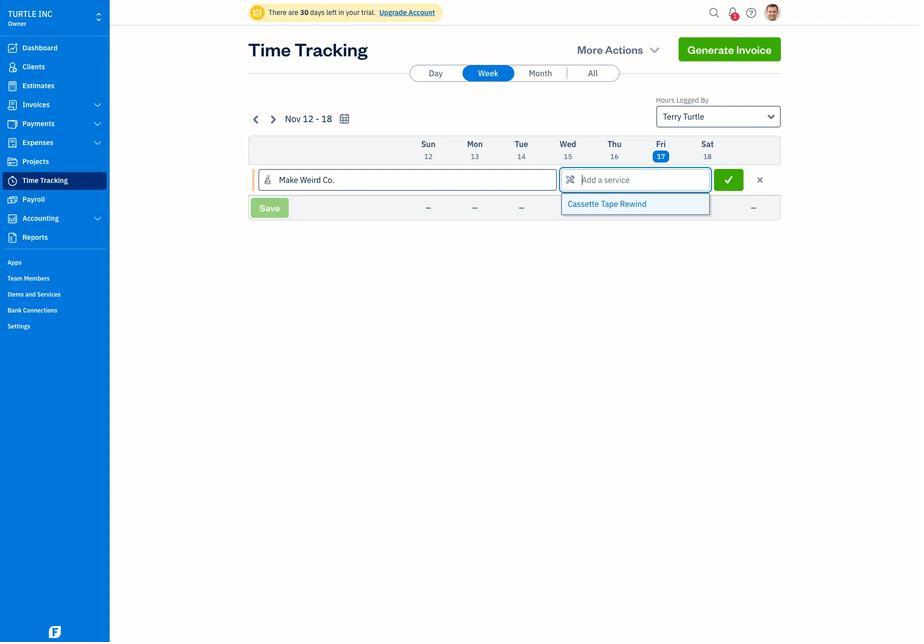 Task type: vqa. For each thing, say whether or not it's contained in the screenshot.
caretUp image on the top left of page
no



Task type: describe. For each thing, give the bounding box(es) containing it.
choose a date image
[[339, 113, 350, 125]]

day
[[429, 68, 443, 78]]

30
[[300, 8, 308, 17]]

apps
[[7, 259, 22, 266]]

upgrade
[[379, 8, 407, 17]]

upgrade account link
[[377, 8, 435, 17]]

1 horizontal spatial time tracking
[[248, 37, 368, 61]]

expense image
[[6, 138, 18, 148]]

are
[[288, 8, 298, 17]]

and
[[25, 291, 36, 298]]

actions
[[605, 42, 643, 56]]

payments link
[[2, 115, 107, 133]]

week
[[478, 68, 498, 78]]

invoices
[[22, 100, 50, 109]]

mon 13
[[467, 139, 483, 161]]

more actions button
[[568, 37, 671, 61]]

settings link
[[2, 319, 107, 334]]

settings
[[7, 323, 30, 330]]

dashboard
[[22, 43, 58, 52]]

fri 17
[[656, 139, 666, 161]]

chevrondown image
[[648, 42, 662, 56]]

estimate image
[[6, 81, 18, 91]]

nov
[[285, 113, 301, 125]]

14
[[517, 152, 526, 161]]

invoice
[[736, 42, 772, 56]]

all link
[[567, 65, 619, 81]]

payroll link
[[2, 191, 107, 209]]

dashboard link
[[2, 39, 107, 57]]

dashboard image
[[6, 43, 18, 53]]

chart image
[[6, 214, 18, 224]]

main element
[[0, 0, 135, 642]]

nov 12 - 18
[[285, 113, 332, 125]]

expenses link
[[2, 134, 107, 152]]

items and services link
[[2, 287, 107, 302]]

time tracking link
[[2, 172, 107, 190]]

18 inside sat 18
[[703, 152, 712, 161]]

0 horizontal spatial 18
[[321, 113, 332, 125]]

cassette tape rewind option
[[562, 194, 709, 214]]

month
[[529, 68, 552, 78]]

wed 15
[[560, 139, 576, 161]]

days
[[310, 8, 325, 17]]

projects link
[[2, 153, 107, 171]]

go to help image
[[743, 5, 759, 20]]

tue 14
[[515, 139, 528, 161]]

rewind
[[620, 199, 647, 209]]

timer image
[[6, 176, 18, 186]]

in
[[338, 8, 344, 17]]

16
[[610, 152, 619, 161]]

fri
[[656, 139, 666, 149]]

tape
[[601, 199, 618, 209]]

estimates
[[22, 81, 55, 90]]

client image
[[6, 62, 18, 72]]

wed
[[560, 139, 576, 149]]

apps link
[[2, 255, 107, 270]]

payroll
[[22, 195, 45, 204]]

chevron large down image
[[93, 120, 102, 128]]

team members link
[[2, 271, 107, 286]]

by
[[701, 96, 709, 105]]

trial.
[[361, 8, 376, 17]]

1
[[733, 12, 737, 20]]

bank connections
[[7, 307, 58, 314]]

payment image
[[6, 119, 18, 129]]

thu
[[608, 139, 622, 149]]

terry
[[663, 112, 681, 122]]

cassette tape rewind
[[568, 199, 647, 209]]

generate invoice button
[[679, 37, 781, 61]]

crown image
[[252, 7, 263, 18]]

terry turtle button
[[656, 106, 781, 128]]

week link
[[462, 65, 514, 81]]

more
[[577, 42, 603, 56]]

month link
[[515, 65, 567, 81]]

6 — from the left
[[658, 203, 664, 212]]

your
[[346, 8, 360, 17]]



Task type: locate. For each thing, give the bounding box(es) containing it.
0 vertical spatial time
[[248, 37, 291, 61]]

17
[[657, 152, 665, 161]]

time inside the 'main' element
[[22, 176, 39, 185]]

4 — from the left
[[565, 203, 571, 212]]

chevron large down image
[[93, 101, 102, 109], [93, 139, 102, 147], [93, 215, 102, 223]]

1 vertical spatial 12
[[424, 152, 433, 161]]

0 vertical spatial tracking
[[294, 37, 368, 61]]

save row image
[[723, 175, 735, 185]]

2 — from the left
[[472, 203, 478, 212]]

clients link
[[2, 58, 107, 76]]

cassette
[[568, 199, 599, 209]]

account
[[408, 8, 435, 17]]

0 vertical spatial time tracking
[[248, 37, 368, 61]]

accounting link
[[2, 210, 107, 228]]

there are 30 days left in your trial. upgrade account
[[269, 8, 435, 17]]

13
[[471, 152, 479, 161]]

hours
[[656, 96, 675, 105]]

accounting
[[22, 214, 59, 223]]

cancel image
[[756, 174, 765, 186]]

items
[[7, 291, 24, 298]]

report image
[[6, 233, 18, 243]]

previous week image
[[251, 113, 262, 125]]

1 vertical spatial chevron large down image
[[93, 139, 102, 147]]

0 horizontal spatial tracking
[[40, 176, 68, 185]]

generate
[[687, 42, 734, 56]]

chevron large down image for invoices
[[93, 101, 102, 109]]

left
[[326, 8, 337, 17]]

2 chevron large down image from the top
[[93, 139, 102, 147]]

reports
[[22, 233, 48, 242]]

0 horizontal spatial time tracking
[[22, 176, 68, 185]]

sun 12
[[421, 139, 436, 161]]

1 vertical spatial time tracking
[[22, 176, 68, 185]]

chevron large down image down chevron large down image at the left top of page
[[93, 139, 102, 147]]

chevron large down image up chevron large down image at the left top of page
[[93, 101, 102, 109]]

items and services
[[7, 291, 61, 298]]

payments
[[22, 119, 55, 128]]

1 horizontal spatial tracking
[[294, 37, 368, 61]]

18 down 'sat' on the top right of the page
[[703, 152, 712, 161]]

turtle
[[8, 9, 37, 19]]

time down there
[[248, 37, 291, 61]]

time
[[248, 37, 291, 61], [22, 176, 39, 185]]

1 horizontal spatial time
[[248, 37, 291, 61]]

Add a client or project text field
[[259, 170, 556, 190]]

bank connections link
[[2, 303, 107, 318]]

1 chevron large down image from the top
[[93, 101, 102, 109]]

owner
[[8, 20, 26, 27]]

connections
[[23, 307, 58, 314]]

3 — from the left
[[519, 203, 524, 212]]

1 vertical spatial 18
[[703, 152, 712, 161]]

inc
[[38, 9, 52, 19]]

team
[[7, 275, 23, 282]]

1 vertical spatial tracking
[[40, 176, 68, 185]]

bank
[[7, 307, 22, 314]]

invoices link
[[2, 96, 107, 114]]

reports link
[[2, 229, 107, 247]]

money image
[[6, 195, 18, 205]]

0 vertical spatial 12
[[303, 113, 314, 125]]

—
[[426, 203, 431, 212], [472, 203, 478, 212], [519, 203, 524, 212], [565, 203, 571, 212], [612, 203, 617, 212], [658, 203, 664, 212], [705, 203, 710, 212], [751, 203, 756, 212]]

members
[[24, 275, 50, 282]]

tracking down projects "link"
[[40, 176, 68, 185]]

estimates link
[[2, 77, 107, 95]]

next week image
[[267, 113, 279, 125]]

5 — from the left
[[612, 203, 617, 212]]

18 right -
[[321, 113, 332, 125]]

0 horizontal spatial time
[[22, 176, 39, 185]]

chevron large down image inside invoices link
[[93, 101, 102, 109]]

0 vertical spatial chevron large down image
[[93, 101, 102, 109]]

12 inside sun 12
[[424, 152, 433, 161]]

there
[[269, 8, 287, 17]]

tue
[[515, 139, 528, 149]]

all
[[588, 68, 598, 78]]

1 button
[[725, 2, 741, 22]]

12 down sun on the top left of the page
[[424, 152, 433, 161]]

mon
[[467, 139, 483, 149]]

0 vertical spatial 18
[[321, 113, 332, 125]]

0 horizontal spatial 12
[[303, 113, 314, 125]]

8 — from the left
[[751, 203, 756, 212]]

chevron large down image for accounting
[[93, 215, 102, 223]]

hours logged by
[[656, 96, 709, 105]]

clients
[[22, 62, 45, 71]]

cassette tape rewind list box
[[562, 194, 709, 214]]

1 horizontal spatial 18
[[703, 152, 712, 161]]

project image
[[6, 157, 18, 167]]

team members
[[7, 275, 50, 282]]

time right the timer icon
[[22, 176, 39, 185]]

chevron large down image inside the expenses "link"
[[93, 139, 102, 147]]

1 vertical spatial time
[[22, 176, 39, 185]]

chevron large down image down payroll link
[[93, 215, 102, 223]]

logged
[[676, 96, 699, 105]]

1 — from the left
[[426, 203, 431, 212]]

day link
[[410, 65, 462, 81]]

15
[[564, 152, 572, 161]]

1 horizontal spatial 12
[[424, 152, 433, 161]]

turtle inc owner
[[8, 9, 52, 27]]

time tracking inside the 'main' element
[[22, 176, 68, 185]]

12 for sun
[[424, 152, 433, 161]]

generate invoice
[[687, 42, 772, 56]]

sun
[[421, 139, 436, 149]]

turtle
[[683, 112, 704, 122]]

12
[[303, 113, 314, 125], [424, 152, 433, 161]]

sat
[[701, 139, 714, 149]]

terry turtle
[[663, 112, 704, 122]]

time tracking
[[248, 37, 368, 61], [22, 176, 68, 185]]

thu 16
[[608, 139, 622, 161]]

3 chevron large down image from the top
[[93, 215, 102, 223]]

invoice image
[[6, 100, 18, 110]]

projects
[[22, 157, 49, 166]]

expenses
[[22, 138, 53, 147]]

tracking inside the 'main' element
[[40, 176, 68, 185]]

time tracking down projects "link"
[[22, 176, 68, 185]]

chevron large down image inside accounting link
[[93, 215, 102, 223]]

12 for nov
[[303, 113, 314, 125]]

-
[[316, 113, 319, 125]]

search image
[[706, 5, 722, 20]]

time tracking down 30
[[248, 37, 368, 61]]

18
[[321, 113, 332, 125], [703, 152, 712, 161]]

2 vertical spatial chevron large down image
[[93, 215, 102, 223]]

tracking down 'left'
[[294, 37, 368, 61]]

chevron large down image for expenses
[[93, 139, 102, 147]]

more actions
[[577, 42, 643, 56]]

freshbooks image
[[47, 626, 63, 638]]

Add a service text field
[[562, 170, 709, 190]]

7 — from the left
[[705, 203, 710, 212]]

services
[[37, 291, 61, 298]]

12 left -
[[303, 113, 314, 125]]



